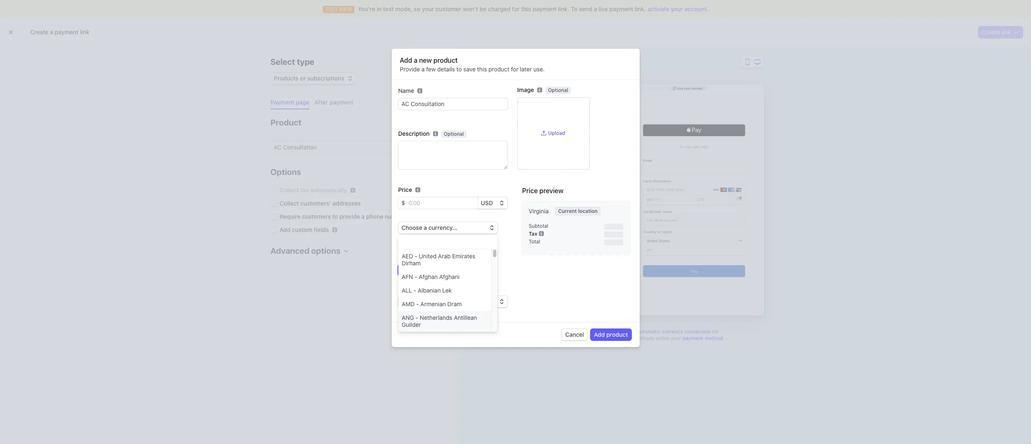 Task type: locate. For each thing, give the bounding box(es) containing it.
- inside ang - netherlands antillean guilder
[[416, 315, 418, 322]]

0 vertical spatial .
[[707, 5, 709, 12]]

this right charged at the top
[[521, 5, 532, 12]]

list box
[[399, 250, 492, 445]]

0 vertical spatial this
[[521, 5, 532, 12]]

all
[[402, 287, 412, 294]]

automatically up emirates
[[462, 244, 493, 250]]

mode,
[[395, 5, 413, 12]]

price inside this is a suggested price based on today's exchange rate. price won't automatically update if exchange rate changes.
[[434, 244, 446, 250]]

after payment
[[315, 99, 354, 106]]

add for a
[[400, 56, 412, 64]]

current location
[[558, 208, 598, 214]]

payment up certain
[[524, 329, 545, 335]]

2 horizontal spatial add
[[594, 331, 605, 339]]

select type
[[271, 57, 315, 67]]

create link
[[982, 29, 1012, 36]]

0 vertical spatial payment
[[271, 99, 294, 106]]

links
[[546, 329, 558, 335]]

price up arab on the bottom left of the page
[[434, 244, 446, 250]]

list box containing aed - united arab emirates dirham
[[399, 250, 492, 445]]

collect for collect tax automatically
[[280, 187, 299, 194]]

aoa - angolan kwanza
[[402, 335, 463, 342]]

payment for payment page
[[271, 99, 294, 106]]

so
[[414, 5, 421, 12]]

antillean
[[454, 315, 477, 322]]

a
[[594, 5, 597, 12], [50, 29, 53, 36], [414, 56, 418, 64], [422, 66, 425, 73], [362, 213, 365, 220], [424, 224, 427, 231], [415, 238, 418, 244]]

- right amd at the left
[[416, 301, 419, 308]]

advanced
[[271, 246, 310, 256]]

emirates
[[452, 253, 476, 260]]

- for albanian
[[414, 287, 416, 294]]

add product button
[[591, 329, 632, 341]]

1 vertical spatial .
[[631, 342, 632, 349]]

2 horizontal spatial product
[[607, 331, 628, 339]]

your down the automatic currency conversion link
[[671, 336, 681, 342]]

1 vertical spatial automatically
[[462, 244, 493, 250]]

options
[[271, 167, 301, 177]]

0 horizontal spatial payment
[[271, 99, 294, 106]]

won't inside this is a suggested price based on today's exchange rate. price won't automatically update if exchange rate changes.
[[448, 244, 460, 250]]

2 vertical spatial product
[[607, 331, 628, 339]]

- right aoa
[[415, 335, 418, 342]]

1 create from the left
[[30, 29, 48, 36]]

1 horizontal spatial payment
[[524, 329, 545, 335]]

for
[[512, 5, 520, 12], [511, 66, 519, 73], [712, 329, 719, 335]]

payment inside payment page "button"
[[271, 99, 294, 106]]

for right charged at the top
[[512, 5, 520, 12]]

your right use
[[684, 87, 691, 90]]

albanian
[[418, 287, 441, 294]]

choose a currency… button
[[398, 222, 498, 234]]

products or subscriptions button
[[271, 71, 356, 84]]

1 vertical spatial this
[[477, 66, 487, 73]]

1 collect from the top
[[280, 187, 299, 194]]

description
[[398, 130, 430, 137]]

- for armenian
[[416, 301, 419, 308]]

optional down premium plan, sunglasses, etc. text field on the top of page
[[444, 131, 464, 137]]

dirham
[[402, 260, 421, 267]]

0 horizontal spatial add
[[280, 227, 291, 234]]

None text field
[[398, 141, 508, 169]]

to left save
[[457, 66, 462, 73]]

0 horizontal spatial .
[[631, 342, 632, 349]]

afn
[[402, 274, 413, 281]]

0 horizontal spatial price
[[398, 186, 412, 193]]

1 horizontal spatial add
[[400, 56, 412, 64]]

currency
[[662, 329, 684, 335]]

2 vertical spatial for
[[712, 329, 719, 335]]

this
[[521, 5, 532, 12], [477, 66, 487, 73]]

select
[[271, 57, 295, 67]]

0 vertical spatial collect
[[280, 187, 299, 194]]

1 horizontal spatial create
[[982, 29, 1001, 36]]

automatic currency conversion link
[[637, 329, 711, 335]]

after payment button
[[311, 96, 359, 110]]

price up $
[[398, 186, 412, 193]]

30
[[593, 329, 600, 335]]

collect customers' addresses
[[280, 200, 361, 207]]

$ button
[[398, 197, 405, 209]]

period
[[417, 285, 434, 292]]

0 horizontal spatial this
[[477, 66, 487, 73]]

for left later
[[511, 66, 519, 73]]

afghani
[[439, 274, 460, 281]]

add inside add product button
[[594, 331, 605, 339]]

1 horizontal spatial link
[[1002, 29, 1012, 36]]

use your domain button
[[669, 86, 707, 91]]

2 horizontal spatial price
[[522, 187, 538, 195]]

1 vertical spatial won't
[[448, 244, 460, 250]]

- right "all"
[[414, 287, 416, 294]]

0 vertical spatial optional
[[548, 87, 569, 93]]

add inside payment page tab panel
[[280, 227, 291, 234]]

collect up require
[[280, 200, 299, 207]]

addresses
[[333, 200, 361, 207]]

add for product
[[594, 331, 605, 339]]

1 horizontal spatial price
[[434, 244, 446, 250]]

1 horizontal spatial this
[[521, 5, 532, 12]]

0 horizontal spatial optional
[[444, 131, 464, 137]]

to left the provide
[[333, 213, 338, 220]]

0 horizontal spatial link
[[80, 29, 90, 36]]

0 vertical spatial automatically
[[310, 187, 347, 194]]

for up method
[[712, 329, 719, 335]]

- right the afn
[[415, 274, 417, 281]]

1 horizontal spatial to
[[457, 66, 462, 73]]

languages
[[601, 329, 626, 335]]

number
[[385, 213, 406, 220]]

1 vertical spatial collect
[[280, 200, 299, 207]]

optional
[[548, 87, 569, 93], [444, 131, 464, 137]]

2 create from the left
[[982, 29, 1001, 36]]

link
[[80, 29, 90, 36], [1002, 29, 1012, 36]]

exchange
[[398, 244, 421, 250], [420, 250, 443, 257]]

30 languages link
[[593, 329, 626, 335]]

0 horizontal spatial create
[[30, 29, 48, 36]]

price for price preview
[[522, 187, 538, 195]]

Premium Plan, sunglasses, etc. text field
[[398, 98, 508, 110]]

a inside tab panel
[[362, 213, 365, 220]]

provide
[[400, 66, 420, 73]]

few
[[426, 66, 436, 73]]

this right save
[[477, 66, 487, 73]]

collect for collect customers' addresses
[[280, 200, 299, 207]]

new
[[419, 56, 432, 64]]

automatically up collect customers' addresses at the left top of page
[[310, 187, 347, 194]]

won't
[[463, 5, 478, 12], [448, 244, 460, 250]]

fields
[[314, 227, 329, 234]]

collect tax automatically
[[280, 187, 347, 194]]

0 vertical spatial add
[[400, 56, 412, 64]]

live
[[599, 5, 608, 12]]

domain
[[692, 87, 703, 90]]

recurring
[[406, 267, 432, 274]]

collect left tax
[[280, 187, 299, 194]]

1 horizontal spatial .
[[707, 5, 709, 12]]

optional right image
[[548, 87, 569, 93]]

automatically inside this is a suggested price based on today's exchange rate. price won't automatically update if exchange rate changes.
[[462, 244, 493, 250]]

0 horizontal spatial to
[[333, 213, 338, 220]]

payment
[[533, 5, 557, 12], [610, 5, 633, 12], [55, 29, 78, 36], [330, 99, 354, 106], [612, 336, 633, 342], [683, 336, 704, 342]]

for inside for certain countries. you can enable more payment methods within your
[[712, 329, 719, 335]]

0 horizontal spatial won't
[[448, 244, 460, 250]]

link,
[[635, 5, 646, 12]]

0 horizontal spatial product
[[434, 56, 458, 64]]

cancel
[[566, 331, 584, 339]]

2 collect from the top
[[280, 200, 299, 207]]

choose
[[402, 224, 422, 231]]

add inside add a new product provide a few details to save this product for later use.
[[400, 56, 412, 64]]

your
[[422, 5, 434, 12], [671, 5, 683, 12], [684, 87, 691, 90], [671, 336, 681, 342]]

create inside button
[[982, 29, 1001, 36]]

1 horizontal spatial automatically
[[462, 244, 493, 250]]

- right ang
[[416, 315, 418, 322]]

your right activate
[[671, 5, 683, 12]]

type
[[297, 57, 315, 67]]

more
[[599, 336, 611, 342]]

1 vertical spatial optional
[[444, 131, 464, 137]]

upload
[[548, 130, 565, 136]]

- for netherlands
[[416, 315, 418, 322]]

ang
[[402, 315, 414, 322]]

currency…
[[429, 224, 457, 231]]

price
[[398, 186, 412, 193], [522, 187, 538, 195], [434, 244, 446, 250]]

- right aed
[[415, 253, 417, 260]]

payment left the page
[[271, 99, 294, 106]]

settings
[[611, 342, 631, 349]]

billing
[[398, 285, 415, 292]]

0 vertical spatial won't
[[463, 5, 478, 12]]

1 vertical spatial payment
[[524, 329, 545, 335]]

add
[[400, 56, 412, 64], [280, 227, 291, 234], [594, 331, 605, 339]]

phone
[[366, 213, 383, 220]]

account
[[685, 5, 707, 12]]

preview
[[479, 57, 510, 67]]

kwanza
[[443, 335, 463, 342]]

2 vertical spatial add
[[594, 331, 605, 339]]

1 horizontal spatial won't
[[463, 5, 478, 12]]

1 vertical spatial product
[[489, 66, 510, 73]]

0 vertical spatial to
[[457, 66, 462, 73]]

price left preview
[[522, 187, 538, 195]]

1 horizontal spatial optional
[[548, 87, 569, 93]]

- inside the "aed - united arab emirates dirham"
[[415, 253, 417, 260]]

create a payment link
[[30, 29, 90, 36]]

1 vertical spatial for
[[511, 66, 519, 73]]

changes.
[[455, 250, 476, 257]]

2 link from the left
[[1002, 29, 1012, 36]]

in
[[377, 5, 382, 12]]

1 vertical spatial add
[[280, 227, 291, 234]]

exchange down the suggested
[[420, 250, 443, 257]]

image
[[517, 86, 534, 93]]

aoa
[[402, 335, 414, 342]]

tax
[[300, 187, 309, 194]]

None field
[[399, 236, 498, 250]]

0 horizontal spatial automatically
[[310, 187, 347, 194]]

use.
[[534, 66, 545, 73]]

countries.
[[538, 336, 561, 342]]

your inside 'button'
[[684, 87, 691, 90]]

this
[[398, 238, 408, 244]]

.
[[707, 5, 709, 12], [631, 342, 632, 349]]

1 vertical spatial to
[[333, 213, 338, 220]]



Task type: describe. For each thing, give the bounding box(es) containing it.
activate your account link
[[648, 5, 707, 12]]

payment inside button
[[330, 99, 354, 106]]

add custom fields
[[280, 227, 329, 234]]

customers
[[302, 213, 331, 220]]

use your domain
[[678, 87, 703, 90]]

payment method settings link
[[611, 336, 723, 349]]

aed - united arab emirates dirham
[[402, 253, 476, 267]]

total
[[529, 239, 540, 245]]

advanced options
[[271, 246, 341, 256]]

0 vertical spatial for
[[512, 5, 520, 12]]

over
[[582, 329, 592, 335]]

usd
[[481, 200, 493, 207]]

automatic
[[637, 329, 661, 335]]

update
[[398, 250, 415, 257]]

0 vertical spatial product
[[434, 56, 458, 64]]

save
[[464, 66, 476, 73]]

today's
[[481, 238, 498, 244]]

payment page tab panel
[[264, 110, 444, 269]]

1 link from the left
[[80, 29, 90, 36]]

test
[[383, 5, 394, 12]]

be
[[480, 5, 487, 12]]

charged
[[488, 5, 511, 12]]

exchange up aed
[[398, 244, 421, 250]]

1 horizontal spatial product
[[489, 66, 510, 73]]

payment page button
[[267, 96, 315, 110]]

payment inside for certain countries. you can enable more payment methods within your
[[612, 336, 633, 342]]

optional for description
[[444, 131, 464, 137]]

automatically inside payment page tab panel
[[310, 187, 347, 194]]

payment page
[[271, 99, 310, 106]]

link inside button
[[1002, 29, 1012, 36]]

payment inside payment method settings
[[683, 336, 704, 342]]

- for afghan
[[415, 274, 417, 281]]

conversion
[[685, 329, 711, 335]]

your right so
[[422, 5, 434, 12]]

name
[[398, 87, 414, 94]]

a inside this is a suggested price based on today's exchange rate. price won't automatically update if exchange rate changes.
[[415, 238, 418, 244]]

method
[[705, 336, 723, 342]]

link.
[[558, 5, 570, 12]]

based
[[458, 238, 472, 244]]

afn - afghan afghani
[[402, 274, 460, 281]]

require
[[280, 213, 301, 220]]

all - albanian lek
[[402, 287, 452, 294]]

add for custom
[[280, 227, 291, 234]]

tax
[[529, 231, 538, 237]]

to inside payment page tab panel
[[333, 213, 338, 220]]

add product
[[594, 331, 628, 339]]

price
[[445, 238, 457, 244]]

or
[[300, 75, 306, 82]]

your inside for certain countries. you can enable more payment methods within your
[[671, 336, 681, 342]]

send
[[579, 5, 593, 12]]

options
[[311, 246, 341, 256]]

optional for image
[[548, 87, 569, 93]]

buy.stripe.com
[[613, 87, 635, 90]]

price preview
[[522, 187, 564, 195]]

billing period
[[398, 285, 434, 292]]

0.00 text field
[[405, 197, 478, 209]]

upload button
[[542, 130, 565, 137]]

subscriptions
[[307, 75, 344, 82]]

usd button
[[478, 197, 508, 209]]

to inside add a new product provide a few details to save this product for later use.
[[457, 66, 462, 73]]

- for united
[[415, 253, 417, 260]]

info image
[[539, 232, 544, 237]]

supports
[[559, 329, 580, 335]]

page
[[296, 99, 310, 106]]

payment for payment links supports over 30 languages and automatic currency conversion
[[524, 329, 545, 335]]

methods
[[634, 336, 654, 342]]

and
[[627, 329, 636, 335]]

cancel button
[[562, 329, 588, 341]]

after
[[315, 99, 328, 106]]

rate
[[444, 250, 454, 257]]

choose a currency…
[[402, 224, 457, 231]]

amd
[[402, 301, 415, 308]]

add a new product provide a few details to save this product for later use.
[[400, 56, 545, 73]]

create for create a payment link
[[30, 29, 48, 36]]

location
[[578, 208, 598, 214]]

dram
[[448, 301, 462, 308]]

on
[[474, 238, 480, 244]]

later
[[520, 66, 532, 73]]

details
[[438, 66, 455, 73]]

to
[[571, 5, 578, 12]]

enable
[[582, 336, 598, 342]]

you're in test mode, so your customer won't be charged for this payment link. to send a live payment link, activate your account .
[[358, 5, 709, 12]]

current
[[558, 208, 577, 214]]

this inside add a new product provide a few details to save this product for later use.
[[477, 66, 487, 73]]

create for create link
[[982, 29, 1001, 36]]

provide
[[340, 213, 360, 220]]

rate.
[[422, 244, 433, 250]]

arab
[[438, 253, 451, 260]]

price for price
[[398, 186, 412, 193]]

armenian
[[421, 301, 446, 308]]

united
[[419, 253, 437, 260]]

activate
[[648, 5, 670, 12]]

lek
[[443, 287, 452, 294]]

angolan
[[419, 335, 441, 342]]

is
[[410, 238, 413, 244]]

product
[[271, 118, 302, 127]]

for inside add a new product provide a few details to save this product for later use.
[[511, 66, 519, 73]]

certain
[[520, 336, 536, 342]]

aed
[[402, 253, 413, 260]]

a inside popup button
[[424, 224, 427, 231]]

suggested
[[419, 238, 444, 244]]

products
[[274, 75, 299, 82]]

virginia
[[529, 208, 549, 215]]

ang - netherlands antillean guilder
[[402, 315, 477, 329]]

preview
[[540, 187, 564, 195]]

if
[[416, 250, 419, 257]]

this is a suggested price based on today's exchange rate. price won't automatically update if exchange rate changes.
[[398, 238, 498, 257]]

payment link settings tab list
[[267, 96, 444, 110]]

- for angolan
[[415, 335, 418, 342]]

product inside button
[[607, 331, 628, 339]]



Task type: vqa. For each thing, say whether or not it's contained in the screenshot.
activate your account link
yes



